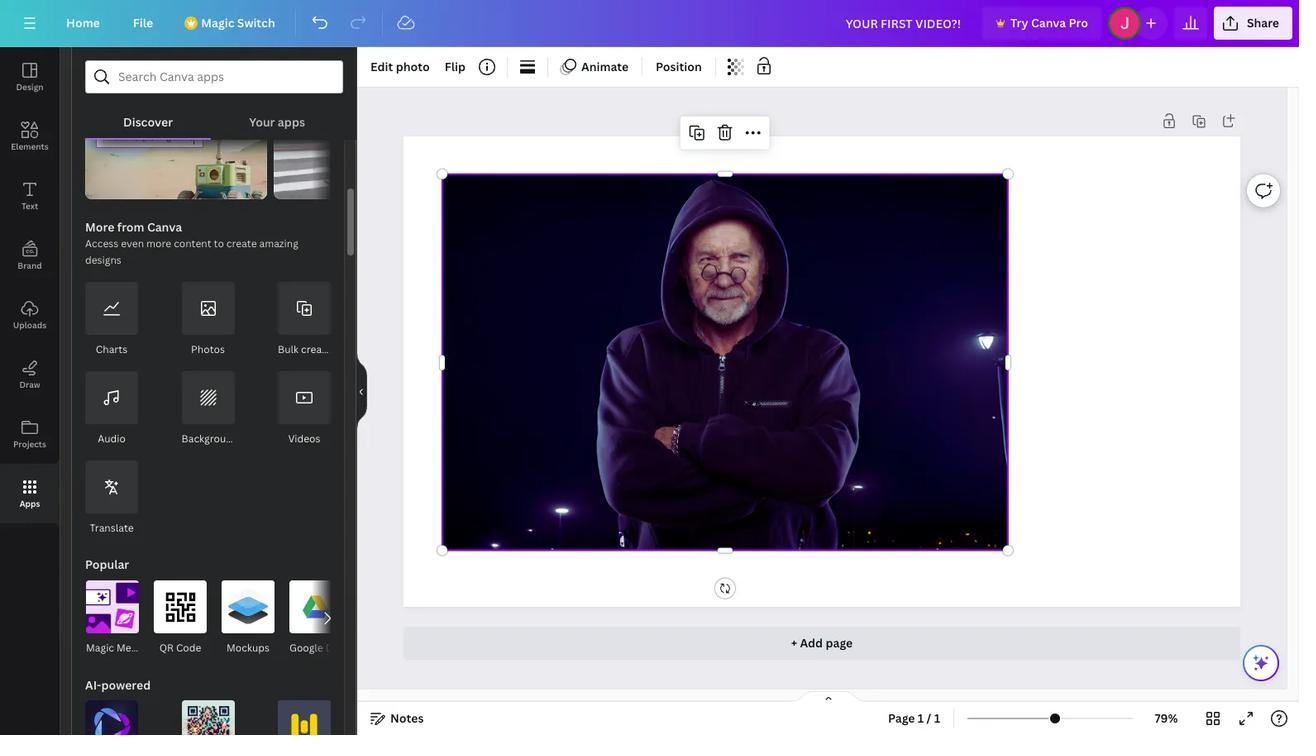 Task type: describe. For each thing, give the bounding box(es) containing it.
2 1 from the left
[[934, 710, 940, 726]]

file
[[133, 15, 153, 31]]

position button
[[649, 54, 709, 80]]

pro
[[1069, 15, 1088, 31]]

discover
[[123, 114, 173, 130]]

background
[[182, 432, 239, 446]]

bulk create
[[278, 342, 331, 356]]

uploads button
[[0, 285, 60, 345]]

edit
[[370, 59, 393, 74]]

file button
[[120, 7, 166, 40]]

canva inside more from canva access even more content to create amazing designs
[[147, 219, 182, 235]]

Search Canva apps search field
[[118, 61, 310, 93]]

code
[[176, 641, 201, 655]]

main menu bar
[[0, 0, 1299, 47]]

audio
[[98, 432, 126, 446]]

create inside more from canva element
[[301, 342, 331, 356]]

media
[[117, 641, 146, 655]]

drive
[[326, 641, 351, 655]]

your
[[249, 114, 275, 130]]

canva inside try canva pro button
[[1031, 15, 1066, 31]]

from
[[117, 219, 144, 235]]

even
[[121, 237, 144, 251]]

access
[[85, 237, 118, 251]]

translate
[[90, 521, 134, 535]]

+ add page button
[[404, 627, 1240, 660]]

magic media
[[86, 641, 146, 655]]

Design title text field
[[832, 7, 976, 40]]

more
[[146, 237, 171, 251]]

photo
[[396, 59, 430, 74]]

notes button
[[364, 705, 430, 732]]

discover button
[[85, 93, 211, 138]]

bulk
[[278, 342, 299, 356]]

powered
[[101, 677, 151, 693]]

uploads
[[13, 319, 46, 331]]

to
[[214, 237, 224, 251]]

add
[[800, 635, 823, 651]]

home link
[[53, 7, 113, 40]]

mockups
[[227, 641, 270, 655]]

ai-powered
[[85, 677, 151, 693]]

popular
[[85, 557, 129, 572]]

switch
[[237, 15, 275, 31]]

apps
[[20, 498, 40, 509]]

animate button
[[555, 54, 635, 80]]

home
[[66, 15, 100, 31]]

side panel tab list
[[0, 47, 60, 523]]

projects
[[13, 438, 46, 450]]

content
[[174, 237, 211, 251]]

/
[[927, 710, 931, 726]]

design button
[[0, 47, 60, 107]]

share
[[1247, 15, 1279, 31]]

canva assistant image
[[1251, 653, 1271, 673]]

animate
[[581, 59, 629, 74]]

79% button
[[1140, 705, 1193, 732]]

magic for magic switch
[[201, 15, 234, 31]]

flip
[[445, 59, 466, 74]]

page
[[826, 635, 853, 651]]

qr code
[[159, 641, 201, 655]]

your apps
[[249, 114, 305, 130]]



Task type: vqa. For each thing, say whether or not it's contained in the screenshot.
photo
yes



Task type: locate. For each thing, give the bounding box(es) containing it.
1 right /
[[934, 710, 940, 726]]

magic for magic media
[[86, 641, 114, 655]]

1 vertical spatial canva
[[147, 219, 182, 235]]

apps button
[[0, 464, 60, 523]]

charts
[[96, 342, 128, 356]]

amazing
[[259, 237, 298, 251]]

designs
[[85, 253, 121, 267]]

edit photo button
[[364, 54, 436, 80]]

try
[[1011, 15, 1028, 31]]

1 horizontal spatial magic
[[201, 15, 234, 31]]

0 vertical spatial magic
[[201, 15, 234, 31]]

page 1 / 1
[[888, 710, 940, 726]]

text button
[[0, 166, 60, 226]]

try canva pro
[[1011, 15, 1088, 31]]

projects button
[[0, 404, 60, 464]]

1 horizontal spatial canva
[[1031, 15, 1066, 31]]

canva up more
[[147, 219, 182, 235]]

notes
[[390, 710, 424, 726]]

magic inside button
[[201, 15, 234, 31]]

try canva pro button
[[982, 7, 1101, 40]]

more from canva access even more content to create amazing designs
[[85, 219, 298, 267]]

create inside more from canva access even more content to create amazing designs
[[226, 237, 257, 251]]

elements
[[11, 141, 49, 152]]

design
[[16, 81, 43, 93]]

+
[[791, 635, 797, 651]]

0 horizontal spatial create
[[226, 237, 257, 251]]

79%
[[1155, 710, 1178, 726]]

canva right try
[[1031, 15, 1066, 31]]

textbox with the sentence, 'a rover exploring mars' over an image of a rover exploring mars image
[[85, 117, 267, 199]]

magic switch button
[[173, 7, 288, 40]]

show pages image
[[788, 690, 868, 704]]

qr
[[159, 641, 174, 655]]

brand
[[18, 260, 42, 271]]

draw button
[[0, 345, 60, 404]]

more from canva element
[[85, 282, 331, 537]]

1 1 from the left
[[918, 710, 924, 726]]

1 horizontal spatial create
[[301, 342, 331, 356]]

0 vertical spatial canva
[[1031, 15, 1066, 31]]

google drive
[[289, 641, 351, 655]]

0 vertical spatial create
[[226, 237, 257, 251]]

1 vertical spatial magic
[[86, 641, 114, 655]]

magic left the media on the bottom left
[[86, 641, 114, 655]]

flip button
[[438, 54, 472, 80]]

your apps button
[[211, 93, 343, 138]]

share button
[[1214, 7, 1293, 40]]

brand button
[[0, 226, 60, 285]]

canva
[[1031, 15, 1066, 31], [147, 219, 182, 235]]

create right to
[[226, 237, 257, 251]]

apps
[[278, 114, 305, 130]]

0 horizontal spatial 1
[[918, 710, 924, 726]]

elements button
[[0, 107, 60, 166]]

+ add page
[[791, 635, 853, 651]]

1 vertical spatial create
[[301, 342, 331, 356]]

position
[[656, 59, 702, 74]]

google
[[289, 641, 323, 655]]

create
[[226, 237, 257, 251], [301, 342, 331, 356]]

page
[[888, 710, 915, 726]]

text
[[21, 200, 38, 212]]

0 horizontal spatial magic
[[86, 641, 114, 655]]

more
[[85, 219, 114, 235]]

magic left switch
[[201, 15, 234, 31]]

draw
[[19, 379, 40, 390]]

edit photo
[[370, 59, 430, 74]]

videos
[[288, 432, 320, 446]]

magic switch
[[201, 15, 275, 31]]

0 horizontal spatial canva
[[147, 219, 182, 235]]

1 left /
[[918, 710, 924, 726]]

1 horizontal spatial 1
[[934, 710, 940, 726]]

hide image
[[356, 351, 367, 431]]

ai-
[[85, 677, 101, 693]]

create right "bulk" in the left top of the page
[[301, 342, 331, 356]]

magic
[[201, 15, 234, 31], [86, 641, 114, 655]]

photos
[[191, 342, 225, 356]]

1
[[918, 710, 924, 726], [934, 710, 940, 726]]



